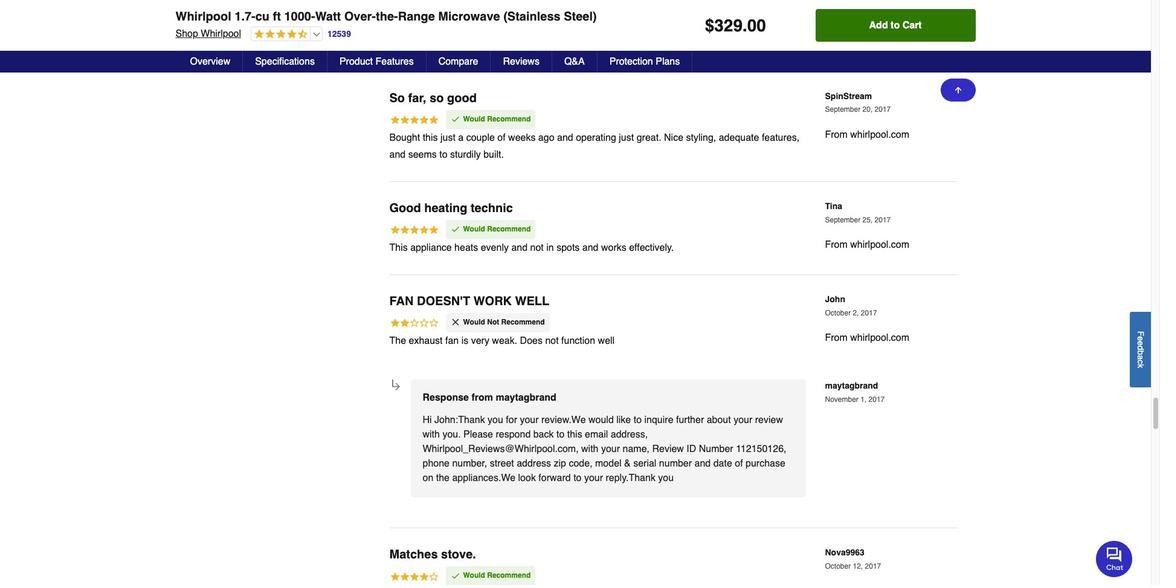 Task type: vqa. For each thing, say whether or not it's contained in the screenshot.
Specialty & Commercial Paint
no



Task type: locate. For each thing, give the bounding box(es) containing it.
1 september from the top
[[825, 105, 861, 114]]

3 whirlpool.com from the top
[[851, 333, 910, 343]]

(stainless
[[504, 10, 561, 24]]

this
[[423, 132, 438, 143], [567, 429, 583, 440]]

5 stars image
[[390, 114, 439, 128], [390, 224, 439, 238]]

add to cart button
[[816, 9, 976, 42]]

0 vertical spatial october
[[825, 309, 851, 317]]

would recommend up evenly
[[463, 225, 531, 233]]

watt
[[315, 10, 341, 24]]

0 vertical spatial whirlpool.com
[[851, 129, 910, 140]]

bought this just a couple of weeks ago and operating just great. nice styling, adequate features, and seems to sturdily built.
[[390, 132, 800, 160]]

september inside spinstream september 20, 2017
[[825, 105, 861, 114]]

your right for
[[520, 415, 539, 426]]

1 whirlpool.com from the top
[[851, 129, 910, 140]]

this
[[390, 243, 408, 253]]

2 vertical spatial from whirlpool.com
[[825, 333, 910, 343]]

september down tina
[[825, 216, 861, 224]]

with down email
[[582, 444, 599, 455]]

1 vertical spatial of
[[735, 458, 743, 469]]

2 would recommend from the top
[[463, 225, 531, 233]]

0 vertical spatial from whirlpool.com
[[825, 129, 910, 140]]

to inside button
[[891, 20, 900, 31]]

1 horizontal spatial a
[[1136, 355, 1146, 360]]

1 horizontal spatial not
[[546, 336, 559, 347]]

1 vertical spatial september
[[825, 216, 861, 224]]

from whirlpool.com down 2,
[[825, 333, 910, 343]]

whirlpool.com down 25,
[[851, 239, 910, 250]]

your right about
[[734, 415, 753, 426]]

2017 right the '1,'
[[869, 395, 885, 404]]

heats
[[455, 243, 478, 253]]

would up couple
[[463, 115, 485, 123]]

not
[[530, 243, 544, 253], [546, 336, 559, 347]]

1 vertical spatial from whirlpool.com
[[825, 239, 910, 250]]

from whirlpool.com for well
[[825, 333, 910, 343]]

2 checkmark image from the top
[[451, 224, 460, 234]]

protection
[[610, 56, 653, 67]]

close image
[[451, 318, 460, 327]]

reviews
[[503, 56, 540, 67]]

2 would from the top
[[463, 225, 485, 233]]

1 vertical spatial 5 stars image
[[390, 224, 439, 238]]

maytagbrand up november
[[825, 381, 879, 391]]

2 vertical spatial would recommend
[[463, 571, 531, 580]]

checkmark image
[[451, 114, 460, 124], [451, 224, 460, 234]]

november
[[825, 395, 859, 404]]

1 would recommend from the top
[[463, 115, 531, 123]]

f e e d b a c k
[[1136, 331, 1146, 368]]

this up seems
[[423, 132, 438, 143]]

0 vertical spatial maytagbrand
[[825, 381, 879, 391]]

0 horizontal spatial not
[[530, 243, 544, 253]]

you left for
[[488, 415, 503, 426]]

from whirlpool.com down 25,
[[825, 239, 910, 250]]

whirlpool down 1.7-
[[201, 28, 241, 39]]

would for so
[[463, 115, 485, 123]]

0 vertical spatial checkmark image
[[451, 114, 460, 124]]

would right checkmark icon
[[463, 571, 485, 580]]

tina september 25, 2017
[[825, 201, 891, 224]]

product features
[[340, 56, 414, 67]]

october inside the john october 2, 2017
[[825, 309, 851, 317]]

4.5 stars image
[[251, 29, 308, 41]]

3 would from the top
[[463, 318, 485, 327]]

1 from from the top
[[825, 129, 848, 140]]

0 vertical spatial of
[[498, 132, 506, 143]]

2017 inside spinstream september 20, 2017
[[875, 105, 891, 114]]

3 would recommend from the top
[[463, 571, 531, 580]]

from whirlpool.com
[[825, 129, 910, 140], [825, 239, 910, 250], [825, 333, 910, 343]]

from
[[472, 393, 493, 403]]

1 would from the top
[[463, 115, 485, 123]]

september down spinstream
[[825, 105, 861, 114]]

0 horizontal spatial this
[[423, 132, 438, 143]]

inquire
[[645, 415, 674, 426]]

2 vertical spatial whirlpool.com
[[851, 333, 910, 343]]

stove.
[[441, 548, 476, 562]]

september for good heating technic
[[825, 216, 861, 224]]

recommend for matches stove.
[[487, 571, 531, 580]]

whirlpool
[[176, 10, 231, 24], [201, 28, 241, 39]]

from down spinstream september 20, 2017
[[825, 129, 848, 140]]

0 horizontal spatial of
[[498, 132, 506, 143]]

and down 'id'
[[695, 458, 711, 469]]

the
[[436, 473, 450, 484]]

this down review.we
[[567, 429, 583, 440]]

2017 inside maytagbrand november 1, 2017
[[869, 395, 885, 404]]

1 vertical spatial you
[[659, 473, 674, 484]]

1 vertical spatial whirlpool.com
[[851, 239, 910, 250]]

of
[[498, 132, 506, 143], [735, 458, 743, 469]]

would recommend
[[463, 115, 531, 123], [463, 225, 531, 233], [463, 571, 531, 580]]

2017 for good heating technic
[[875, 216, 891, 224]]

2017 right 25,
[[875, 216, 891, 224]]

1 vertical spatial maytagbrand
[[496, 393, 557, 403]]

0 vertical spatial would recommend
[[463, 115, 531, 123]]

1 horizontal spatial maytagbrand
[[825, 381, 879, 391]]

like
[[617, 415, 631, 426]]

1 vertical spatial from
[[825, 239, 848, 250]]

october down john
[[825, 309, 851, 317]]

1 vertical spatial whirlpool
[[201, 28, 241, 39]]

and right spots
[[583, 243, 599, 253]]

5 stars image for so
[[390, 114, 439, 128]]

from down the john october 2, 2017
[[825, 333, 848, 343]]

spots
[[557, 243, 580, 253]]

0 vertical spatial a
[[458, 132, 464, 143]]

0 vertical spatial this
[[423, 132, 438, 143]]

2017 inside 'tina september 25, 2017'
[[875, 216, 891, 224]]

would not recommend
[[463, 318, 545, 327]]

adequate
[[719, 132, 760, 143]]

october down nova9963
[[825, 562, 851, 571]]

1 horizontal spatial you
[[659, 473, 674, 484]]

20,
[[863, 105, 873, 114]]

would recommend up couple
[[463, 115, 531, 123]]

cart
[[903, 20, 922, 31]]

0 vertical spatial with
[[423, 429, 440, 440]]

further
[[676, 415, 704, 426]]

october
[[825, 309, 851, 317], [825, 562, 851, 571]]

whirlpool.com for well
[[851, 333, 910, 343]]

0 vertical spatial september
[[825, 105, 861, 114]]

2017 right 12,
[[865, 562, 882, 571]]

so
[[430, 91, 444, 105]]

just left great.
[[619, 132, 634, 143]]

1 horizontal spatial with
[[582, 444, 599, 455]]

september inside 'tina september 25, 2017'
[[825, 216, 861, 224]]

would
[[589, 415, 614, 426]]

e up 'b'
[[1136, 341, 1146, 345]]

1 vertical spatial this
[[567, 429, 583, 440]]

0 horizontal spatial just
[[441, 132, 456, 143]]

1 vertical spatial checkmark image
[[451, 224, 460, 234]]

from whirlpool.com down 20,
[[825, 129, 910, 140]]

4 would from the top
[[463, 571, 485, 580]]

1 vertical spatial would recommend
[[463, 225, 531, 233]]

a
[[458, 132, 464, 143], [1136, 355, 1146, 360]]

nice
[[664, 132, 684, 143]]

2 5 stars image from the top
[[390, 224, 439, 238]]

september
[[825, 105, 861, 114], [825, 216, 861, 224]]

c
[[1136, 360, 1146, 364]]

2 september from the top
[[825, 216, 861, 224]]

1 checkmark image from the top
[[451, 114, 460, 124]]

this inside hi john:thank you for your review.we would like to inquire further about your review with you. please respond back to this email address, whirlpool_reviews@whirlpool.com, with your name, review id number 112150126, phone number, street address zip code, model & serial number and date of purchase on the appliances.we look forward to your reply.thank you
[[567, 429, 583, 440]]

october inside nova9963 october 12, 2017
[[825, 562, 851, 571]]

0 vertical spatial not
[[530, 243, 544, 253]]

0 horizontal spatial you
[[488, 415, 503, 426]]

1 vertical spatial a
[[1136, 355, 1146, 360]]

response
[[423, 393, 469, 403]]

recommend up evenly
[[487, 225, 531, 233]]

2017 right 20,
[[875, 105, 891, 114]]

you down number
[[659, 473, 674, 484]]

from down 'tina september 25, 2017'
[[825, 239, 848, 250]]

2017 right 2,
[[861, 309, 877, 317]]

would up heats
[[463, 225, 485, 233]]

compare
[[439, 56, 478, 67]]

a up sturdily
[[458, 132, 464, 143]]

from
[[825, 129, 848, 140], [825, 239, 848, 250], [825, 333, 848, 343]]

just up sturdily
[[441, 132, 456, 143]]

&
[[624, 458, 631, 469]]

appliances.we
[[452, 473, 516, 484]]

works
[[601, 243, 627, 253]]

doesn't
[[417, 295, 470, 308]]

5 stars image up bought
[[390, 114, 439, 128]]

on
[[423, 473, 434, 484]]

5 stars image up this
[[390, 224, 439, 238]]

recommend up weeks
[[487, 115, 531, 123]]

of right date
[[735, 458, 743, 469]]

3 from from the top
[[825, 333, 848, 343]]

checkmark image down good heating technic
[[451, 224, 460, 234]]

2 october from the top
[[825, 562, 851, 571]]

e up the d
[[1136, 336, 1146, 341]]

september for so far, so good
[[825, 105, 861, 114]]

with
[[423, 429, 440, 440], [582, 444, 599, 455]]

is
[[462, 336, 469, 347]]

2 from whirlpool.com from the top
[[825, 239, 910, 250]]

whirlpool.com
[[851, 129, 910, 140], [851, 239, 910, 250], [851, 333, 910, 343]]

1 horizontal spatial of
[[735, 458, 743, 469]]

0 vertical spatial from
[[825, 129, 848, 140]]

1 october from the top
[[825, 309, 851, 317]]

1 from whirlpool.com from the top
[[825, 129, 910, 140]]

not left in
[[530, 243, 544, 253]]

0 horizontal spatial a
[[458, 132, 464, 143]]

whirlpool up shop whirlpool
[[176, 10, 231, 24]]

would recommend right checkmark icon
[[463, 571, 531, 580]]

and down bought
[[390, 149, 406, 160]]

very
[[471, 336, 490, 347]]

2017 for so far, so good
[[875, 105, 891, 114]]

0 vertical spatial you
[[488, 415, 503, 426]]

not
[[487, 318, 499, 327]]

3 from whirlpool.com from the top
[[825, 333, 910, 343]]

october for nova9963
[[825, 562, 851, 571]]

spinstream september 20, 2017
[[825, 91, 891, 114]]

maytagbrand
[[825, 381, 879, 391], [496, 393, 557, 403]]

email
[[585, 429, 608, 440]]

whirlpool.com for good
[[851, 129, 910, 140]]

recommend for so far, so good
[[487, 115, 531, 123]]

2017 inside the john october 2, 2017
[[861, 309, 877, 317]]

your down the code,
[[585, 473, 603, 484]]

of up built.
[[498, 132, 506, 143]]

you.
[[443, 429, 461, 440]]

checkmark image down 'good' on the left
[[451, 114, 460, 124]]

whirlpool_reviews@whirlpool.com,
[[423, 444, 579, 455]]

1 vertical spatial october
[[825, 562, 851, 571]]

would right close icon
[[463, 318, 485, 327]]

with down the hi
[[423, 429, 440, 440]]

2 e from the top
[[1136, 341, 1146, 345]]

weeks
[[508, 132, 536, 143]]

1 horizontal spatial this
[[567, 429, 583, 440]]

would recommend for matches stove.
[[463, 571, 531, 580]]

well
[[515, 295, 550, 308]]

ago
[[539, 132, 555, 143]]

respond
[[496, 429, 531, 440]]

1 horizontal spatial just
[[619, 132, 634, 143]]

review
[[653, 444, 684, 455]]

2 vertical spatial from
[[825, 333, 848, 343]]

to right seems
[[440, 149, 448, 160]]

2017 for fan doesn't work well
[[861, 309, 877, 317]]

5 stars image for good
[[390, 224, 439, 238]]

fan
[[446, 336, 459, 347]]

recommend right checkmark icon
[[487, 571, 531, 580]]

reviews button
[[491, 51, 552, 73]]

112150126,
[[736, 444, 787, 455]]

from whirlpool.com for good
[[825, 129, 910, 140]]

and
[[557, 132, 574, 143], [390, 149, 406, 160], [512, 243, 528, 253], [583, 243, 599, 253], [695, 458, 711, 469]]

serial
[[634, 458, 657, 469]]

heating
[[425, 201, 468, 215]]

4 stars image
[[390, 571, 439, 584]]

maytagbrand up for
[[496, 393, 557, 403]]

arrow right image
[[390, 381, 402, 393]]

to inside bought this just a couple of weeks ago and operating just great. nice styling, adequate features, and seems to sturdily built.
[[440, 149, 448, 160]]

to right add
[[891, 20, 900, 31]]

1 5 stars image from the top
[[390, 114, 439, 128]]

0 vertical spatial 5 stars image
[[390, 114, 439, 128]]

a up the 'k'
[[1136, 355, 1146, 360]]

number,
[[452, 458, 487, 469]]

tina
[[825, 201, 843, 211]]

recommend
[[487, 115, 531, 123], [487, 225, 531, 233], [501, 318, 545, 327], [487, 571, 531, 580]]

whirlpool.com down 2,
[[851, 333, 910, 343]]

whirlpool.com down 20,
[[851, 129, 910, 140]]

not right the does
[[546, 336, 559, 347]]



Task type: describe. For each thing, give the bounding box(es) containing it.
would for work
[[463, 318, 485, 327]]

number
[[699, 444, 734, 455]]

2,
[[853, 309, 859, 317]]

q&a
[[565, 56, 585, 67]]

october for john
[[825, 309, 851, 317]]

hi john:thank you for your review.we would like to inquire further about your review with you. please respond back to this email address, whirlpool_reviews@whirlpool.com, with your name, review id number 112150126, phone number, street address zip code, model & serial number and date of purchase on the appliances.we look forward to your reply.thank you
[[423, 415, 787, 484]]

shop whirlpool
[[176, 28, 241, 39]]

styling,
[[686, 132, 717, 143]]

protection plans button
[[598, 51, 693, 73]]

$ 329 . 00
[[705, 16, 766, 35]]

shop
[[176, 28, 198, 39]]

whirlpool 1.7-cu ft 1000-watt over-the-range microwave (stainless steel)
[[176, 10, 597, 24]]

good heating technic
[[390, 201, 513, 215]]

john:thank
[[435, 415, 485, 426]]

spinstream
[[825, 91, 872, 101]]

this inside bought this just a couple of weeks ago and operating just great. nice styling, adequate features, and seems to sturdily built.
[[423, 132, 438, 143]]

1 e from the top
[[1136, 336, 1146, 341]]

maytagbrand november 1, 2017
[[825, 381, 885, 404]]

protection plans
[[610, 56, 680, 67]]

phone
[[423, 458, 450, 469]]

address
[[517, 458, 551, 469]]

range
[[398, 10, 435, 24]]

add to cart
[[870, 20, 922, 31]]

d
[[1136, 345, 1146, 350]]

exhaust
[[409, 336, 443, 347]]

2017 inside nova9963 october 12, 2017
[[865, 562, 882, 571]]

id
[[687, 444, 697, 455]]

good
[[447, 91, 477, 105]]

nova9963
[[825, 548, 865, 558]]

12539
[[328, 29, 351, 38]]

1 vertical spatial not
[[546, 336, 559, 347]]

would recommend for so far, so good
[[463, 115, 531, 123]]

and inside hi john:thank you for your review.we would like to inquire further about your review with you. please respond back to this email address, whirlpool_reviews@whirlpool.com, with your name, review id number 112150126, phone number, street address zip code, model & serial number and date of purchase on the appliances.we look forward to your reply.thank you
[[695, 458, 711, 469]]

12,
[[853, 562, 863, 571]]

purchase
[[746, 458, 786, 469]]

q&a button
[[552, 51, 598, 73]]

0 horizontal spatial maytagbrand
[[496, 393, 557, 403]]

maytagbrand inside maytagbrand november 1, 2017
[[825, 381, 879, 391]]

john
[[825, 295, 846, 304]]

product
[[340, 56, 373, 67]]

checkmark image
[[451, 571, 460, 581]]

$
[[705, 16, 715, 35]]

1,
[[861, 395, 867, 404]]

checkmark image for technic
[[451, 224, 460, 234]]

function
[[562, 336, 596, 347]]

address,
[[611, 429, 648, 440]]

model
[[595, 458, 622, 469]]

forward
[[539, 473, 571, 484]]

appliance
[[411, 243, 452, 253]]

a inside bought this just a couple of weeks ago and operating just great. nice styling, adequate features, and seems to sturdily built.
[[458, 132, 464, 143]]

nova9963 october 12, 2017
[[825, 548, 882, 571]]

effectively.
[[629, 243, 674, 253]]

to down the code,
[[574, 473, 582, 484]]

and right evenly
[[512, 243, 528, 253]]

couple
[[466, 132, 495, 143]]

built.
[[484, 149, 504, 160]]

00
[[748, 16, 766, 35]]

street
[[490, 458, 514, 469]]

fan doesn't work well
[[390, 295, 550, 308]]

operating
[[576, 132, 617, 143]]

2 just from the left
[[619, 132, 634, 143]]

reply.thank
[[606, 473, 656, 484]]

1 just from the left
[[441, 132, 456, 143]]

for
[[506, 415, 517, 426]]

0 horizontal spatial with
[[423, 429, 440, 440]]

2 from from the top
[[825, 239, 848, 250]]

329
[[715, 16, 743, 35]]

cu
[[256, 10, 270, 24]]

f e e d b a c k button
[[1130, 312, 1152, 387]]

the exhaust fan is very weak. does not function well
[[390, 336, 615, 347]]

would for technic
[[463, 225, 485, 233]]

does
[[520, 336, 543, 347]]

specifications
[[255, 56, 315, 67]]

from for well
[[825, 333, 848, 343]]

recommend up the does
[[501, 318, 545, 327]]

the
[[390, 336, 406, 347]]

checkmark image for so
[[451, 114, 460, 124]]

over-
[[344, 10, 376, 24]]

well
[[598, 336, 615, 347]]

to right like
[[634, 415, 642, 426]]

overview button
[[178, 51, 243, 73]]

about
[[707, 415, 731, 426]]

.
[[743, 16, 748, 35]]

great.
[[637, 132, 662, 143]]

your up "model"
[[601, 444, 620, 455]]

chat invite button image
[[1097, 540, 1133, 577]]

back
[[534, 429, 554, 440]]

recommend for good heating technic
[[487, 225, 531, 233]]

of inside hi john:thank you for your review.we would like to inquire further about your review with you. please respond back to this email address, whirlpool_reviews@whirlpool.com, with your name, review id number 112150126, phone number, street address zip code, model & serial number and date of purchase on the appliances.we look forward to your reply.thank you
[[735, 458, 743, 469]]

to down review.we
[[557, 429, 565, 440]]

add
[[870, 20, 888, 31]]

response from maytagbrand
[[423, 393, 557, 403]]

overview
[[190, 56, 230, 67]]

seems
[[408, 149, 437, 160]]

1 vertical spatial with
[[582, 444, 599, 455]]

2 whirlpool.com from the top
[[851, 239, 910, 250]]

plans
[[656, 56, 680, 67]]

weak.
[[492, 336, 518, 347]]

would recommend for good heating technic
[[463, 225, 531, 233]]

0 vertical spatial whirlpool
[[176, 10, 231, 24]]

bought
[[390, 132, 420, 143]]

2 stars image
[[390, 318, 439, 331]]

from for good
[[825, 129, 848, 140]]

number
[[659, 458, 692, 469]]

of inside bought this just a couple of weeks ago and operating just great. nice styling, adequate features, and seems to sturdily built.
[[498, 132, 506, 143]]

date
[[714, 458, 733, 469]]

name,
[[623, 444, 650, 455]]

so
[[390, 91, 405, 105]]

arrow up image
[[954, 85, 963, 95]]

a inside button
[[1136, 355, 1146, 360]]

and right ago
[[557, 132, 574, 143]]

please
[[464, 429, 493, 440]]



